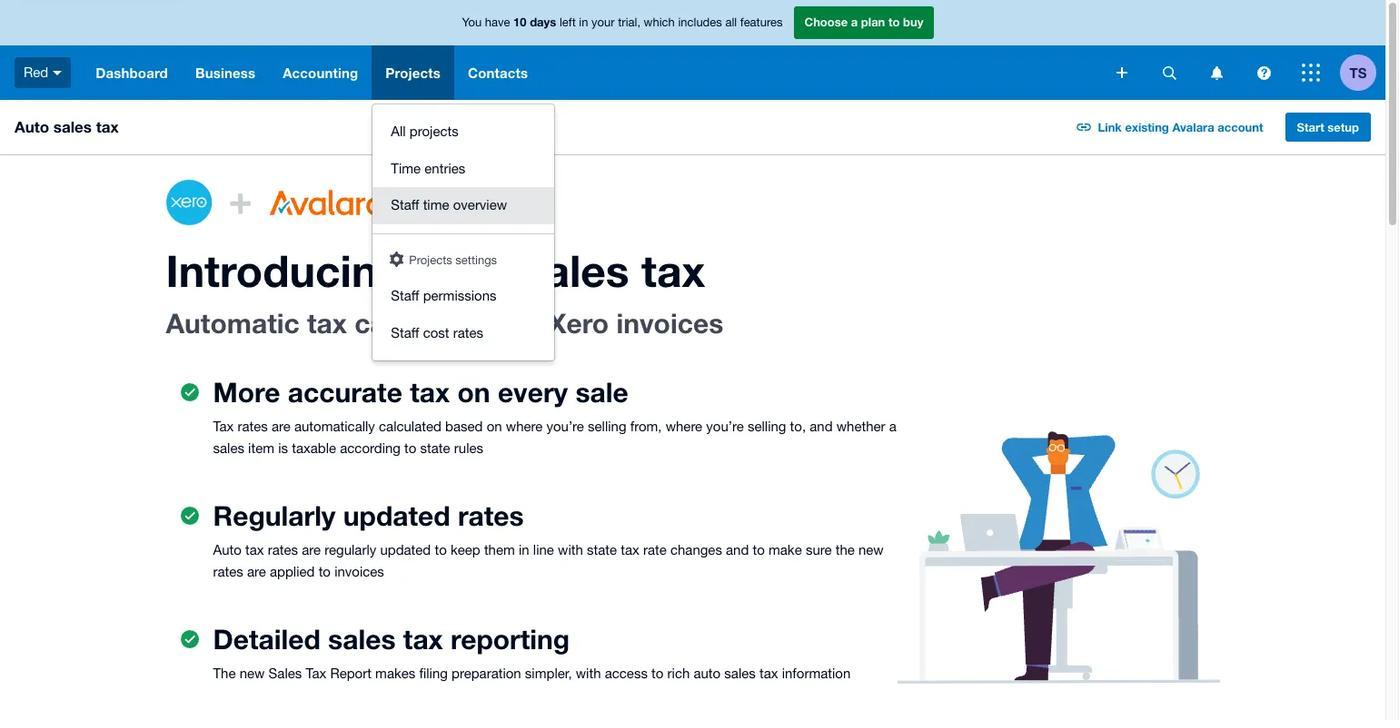Task type: locate. For each thing, give the bounding box(es) containing it.
staff inside "link"
[[391, 197, 419, 213]]

all projects link
[[373, 114, 554, 150]]

1 horizontal spatial a
[[889, 419, 896, 434]]

are left applied
[[247, 564, 266, 580]]

0 horizontal spatial a
[[851, 15, 858, 29]]

group
[[373, 104, 554, 361]]

0 horizontal spatial you're
[[546, 419, 584, 434]]

staff up the calculation
[[391, 288, 419, 303]]

state
[[420, 441, 450, 456], [587, 542, 617, 558]]

auto
[[416, 244, 509, 296], [694, 666, 721, 681]]

projects inside projects popup button
[[385, 64, 441, 81]]

list box
[[373, 104, 554, 361]]

avalara
[[1172, 120, 1214, 134]]

sales
[[53, 117, 92, 136], [521, 244, 629, 296], [213, 441, 244, 456], [328, 623, 396, 656], [724, 666, 756, 681]]

on right based
[[487, 419, 502, 434]]

introducing
[[166, 244, 404, 296]]

buy
[[903, 15, 923, 29]]

staff time overview link
[[373, 187, 554, 224]]

0 horizontal spatial in
[[519, 542, 529, 558]]

1 horizontal spatial invoices
[[616, 307, 723, 340]]

svg image up link
[[1116, 67, 1127, 78]]

and inside auto tax rates are regularly updated to keep them in line with state tax rate changes and to make sure the new rates are applied to invoices
[[726, 542, 749, 558]]

rates up applied
[[268, 542, 298, 558]]

updated up regularly
[[343, 500, 450, 532]]

state down calculated
[[420, 441, 450, 456]]

account
[[1218, 120, 1263, 134]]

staff for staff time overview
[[391, 197, 419, 213]]

svg image up avalara
[[1210, 66, 1222, 79]]

a right whether on the bottom
[[889, 419, 896, 434]]

sure
[[806, 542, 832, 558]]

all
[[725, 16, 737, 29]]

sales right rich at left
[[724, 666, 756, 681]]

time
[[423, 197, 449, 213]]

1 vertical spatial projects
[[409, 253, 452, 267]]

time entries
[[391, 160, 465, 176]]

1 vertical spatial a
[[889, 419, 896, 434]]

entries
[[424, 160, 465, 176]]

0 horizontal spatial and
[[726, 542, 749, 558]]

with right line
[[558, 542, 583, 558]]

rates
[[453, 325, 483, 340], [238, 419, 268, 434], [458, 500, 524, 532], [268, 542, 298, 558], [213, 564, 243, 580]]

0 vertical spatial are
[[272, 419, 291, 434]]

rates up them
[[458, 500, 524, 532]]

to left keep
[[435, 542, 447, 558]]

more accurate tax on every sale
[[213, 376, 628, 409]]

0 horizontal spatial auto
[[15, 117, 49, 136]]

0 vertical spatial a
[[851, 15, 858, 29]]

0 vertical spatial tax
[[213, 419, 234, 434]]

where
[[506, 419, 543, 434], [666, 419, 702, 434]]

a
[[851, 15, 858, 29], [889, 419, 896, 434]]

svg image inside red popup button
[[53, 71, 62, 75]]

1 you're from the left
[[546, 419, 584, 434]]

1 staff from the top
[[391, 197, 419, 213]]

1 horizontal spatial are
[[272, 419, 291, 434]]

1 horizontal spatial auto
[[213, 542, 242, 558]]

to
[[888, 15, 900, 29], [404, 441, 416, 456], [435, 542, 447, 558], [753, 542, 765, 558], [319, 564, 331, 580], [651, 666, 664, 681]]

ts button
[[1340, 45, 1385, 100]]

svg image up the link existing avalara account button
[[1162, 66, 1176, 79]]

the
[[835, 542, 855, 558]]

invoices
[[616, 307, 723, 340], [334, 564, 384, 580]]

cost
[[423, 325, 449, 340]]

auto down the regularly
[[213, 542, 242, 558]]

1 vertical spatial auto
[[213, 542, 242, 558]]

1 horizontal spatial where
[[666, 419, 702, 434]]

svg image up 'account'
[[1257, 66, 1270, 79]]

2 selling from the left
[[748, 419, 786, 434]]

existing
[[1125, 120, 1169, 134]]

updated down regularly updated rates
[[380, 542, 431, 558]]

1 horizontal spatial new
[[858, 542, 884, 558]]

1 selling from the left
[[588, 419, 626, 434]]

with left the access
[[576, 666, 601, 681]]

tax right the sales
[[306, 666, 326, 681]]

new right the the
[[858, 542, 884, 558]]

projects button
[[372, 45, 454, 100]]

regularly updated rates
[[213, 500, 524, 532]]

updated
[[343, 500, 450, 532], [380, 542, 431, 558]]

in left line
[[519, 542, 529, 558]]

new right the
[[240, 666, 265, 681]]

accounting button
[[269, 45, 372, 100]]

0 horizontal spatial tax
[[213, 419, 234, 434]]

make
[[769, 542, 802, 558]]

1 vertical spatial are
[[302, 542, 321, 558]]

state inside "tax rates are automatically calculated based on where you're selling from, where you're selling to, and whether a sales item is taxable according to state rules"
[[420, 441, 450, 456]]

staff for staff permissions
[[391, 288, 419, 303]]

rates for tax
[[268, 542, 298, 558]]

0 horizontal spatial state
[[420, 441, 450, 456]]

rules
[[454, 441, 483, 456]]

taxable
[[292, 441, 336, 456]]

and inside "tax rates are automatically calculated based on where you're selling from, where you're selling to, and whether a sales item is taxable according to state rules"
[[810, 419, 833, 434]]

banner containing ts
[[0, 0, 1385, 361]]

1 horizontal spatial in
[[579, 16, 588, 29]]

rates up item
[[238, 419, 268, 434]]

in inside auto tax rates are regularly updated to keep them in line with state tax rate changes and to make sure the new rates are applied to invoices
[[519, 542, 529, 558]]

svg image
[[1257, 66, 1270, 79], [1116, 67, 1127, 78]]

sales inside "tax rates are automatically calculated based on where you're selling from, where you're selling to, and whether a sales item is taxable according to state rules"
[[213, 441, 244, 456]]

based
[[445, 419, 483, 434]]

plan
[[861, 15, 885, 29]]

1 vertical spatial state
[[587, 542, 617, 558]]

sale
[[575, 376, 628, 409]]

0 horizontal spatial where
[[506, 419, 543, 434]]

0 horizontal spatial are
[[247, 564, 266, 580]]

0 vertical spatial in
[[579, 16, 588, 29]]

rates right cost
[[453, 325, 483, 340]]

business
[[195, 64, 255, 81]]

auto inside auto tax rates are regularly updated to keep them in line with state tax rate changes and to make sure the new rates are applied to invoices
[[213, 542, 242, 558]]

1 vertical spatial on
[[487, 419, 502, 434]]

1 vertical spatial staff
[[391, 288, 419, 303]]

0 horizontal spatial selling
[[588, 419, 626, 434]]

staff
[[391, 197, 419, 213], [391, 288, 419, 303], [391, 325, 419, 340]]

1 vertical spatial in
[[519, 542, 529, 558]]

0 vertical spatial auto
[[416, 244, 509, 296]]

link
[[1098, 120, 1122, 134]]

0 vertical spatial on
[[457, 376, 490, 409]]

0 vertical spatial state
[[420, 441, 450, 456]]

0 vertical spatial staff
[[391, 197, 419, 213]]

auto for auto sales tax
[[15, 117, 49, 136]]

projects for projects
[[385, 64, 441, 81]]

1 horizontal spatial and
[[810, 419, 833, 434]]

red button
[[0, 45, 82, 100]]

are inside "tax rates are automatically calculated based on where you're selling from, where you're selling to, and whether a sales item is taxable according to state rules"
[[272, 419, 291, 434]]

auto
[[15, 117, 49, 136], [213, 542, 242, 558]]

are up the is
[[272, 419, 291, 434]]

selling left "to,"
[[748, 419, 786, 434]]

1 vertical spatial tax
[[306, 666, 326, 681]]

time entries link
[[373, 150, 554, 187]]

0 vertical spatial auto
[[15, 117, 49, 136]]

to right applied
[[319, 564, 331, 580]]

and
[[810, 419, 833, 434], [726, 542, 749, 558]]

0 vertical spatial and
[[810, 419, 833, 434]]

0 vertical spatial projects
[[385, 64, 441, 81]]

settings
[[455, 253, 497, 267]]

0 vertical spatial new
[[858, 542, 884, 558]]

to down calculated
[[404, 441, 416, 456]]

in inside you have 10 days left in your trial, which includes all features
[[579, 16, 588, 29]]

2 staff from the top
[[391, 288, 419, 303]]

staff left time
[[391, 197, 419, 213]]

simpler,
[[525, 666, 572, 681]]

a left plan
[[851, 15, 858, 29]]

0 horizontal spatial auto
[[416, 244, 509, 296]]

in
[[579, 16, 588, 29], [519, 542, 529, 558]]

1 horizontal spatial selling
[[748, 419, 786, 434]]

1 vertical spatial and
[[726, 542, 749, 558]]

2 horizontal spatial are
[[302, 542, 321, 558]]

auto down red popup button
[[15, 117, 49, 136]]

automatic tax calculation for xero invoices
[[166, 307, 723, 340]]

calculation
[[354, 307, 497, 340]]

state left rate
[[587, 542, 617, 558]]

you're down every
[[546, 419, 584, 434]]

0 vertical spatial with
[[558, 542, 583, 558]]

where down every
[[506, 419, 543, 434]]

calculated
[[379, 419, 441, 434]]

where right from,
[[666, 419, 702, 434]]

detailed
[[213, 623, 320, 656]]

are up applied
[[302, 542, 321, 558]]

staff cost rates link
[[373, 315, 554, 352]]

banner
[[0, 0, 1385, 361]]

1 horizontal spatial you're
[[706, 419, 744, 434]]

projects
[[385, 64, 441, 81], [409, 253, 452, 267]]

and right "to,"
[[810, 419, 833, 434]]

introducing auto sales tax main content
[[0, 155, 1385, 720]]

0 horizontal spatial invoices
[[334, 564, 384, 580]]

3 staff from the top
[[391, 325, 419, 340]]

projects up all projects on the left top of the page
[[385, 64, 441, 81]]

1 vertical spatial invoices
[[334, 564, 384, 580]]

1 vertical spatial updated
[[380, 542, 431, 558]]

reporting
[[451, 623, 570, 656]]

sales up xero
[[521, 244, 629, 296]]

1 horizontal spatial state
[[587, 542, 617, 558]]

you're left "to,"
[[706, 419, 744, 434]]

link existing avalara account button
[[1065, 113, 1274, 142]]

tax down more
[[213, 419, 234, 434]]

1 vertical spatial auto
[[694, 666, 721, 681]]

to left buy
[[888, 15, 900, 29]]

sales left item
[[213, 441, 244, 456]]

item
[[248, 441, 274, 456]]

and right changes
[[726, 542, 749, 558]]

projects right header icon
[[409, 253, 452, 267]]

1 horizontal spatial auto
[[694, 666, 721, 681]]

to,
[[790, 419, 806, 434]]

days
[[530, 15, 556, 29]]

2 where from the left
[[666, 419, 702, 434]]

are
[[272, 419, 291, 434], [302, 542, 321, 558], [247, 564, 266, 580]]

svg image right red at left top
[[53, 71, 62, 75]]

regularly
[[213, 500, 336, 532]]

a inside "tax rates are automatically calculated based on where you're selling from, where you're selling to, and whether a sales item is taxable according to state rules"
[[889, 419, 896, 434]]

staff left cost
[[391, 325, 419, 340]]

0 vertical spatial updated
[[343, 500, 450, 532]]

automatic
[[166, 307, 299, 340]]

start
[[1297, 120, 1324, 134]]

on up based
[[457, 376, 490, 409]]

2 vertical spatial staff
[[391, 325, 419, 340]]

tax
[[213, 419, 234, 434], [306, 666, 326, 681]]

auto tax rates are regularly updated to keep them in line with state tax rate changes and to make sure the new rates are applied to invoices
[[213, 542, 884, 580]]

selling down sale
[[588, 419, 626, 434]]

svg image
[[1302, 64, 1320, 82], [1162, 66, 1176, 79], [1210, 66, 1222, 79], [53, 71, 62, 75]]

0 horizontal spatial new
[[240, 666, 265, 681]]

in right left
[[579, 16, 588, 29]]

header image
[[390, 251, 404, 267]]

report
[[330, 666, 371, 681]]

with
[[558, 542, 583, 558], [576, 666, 601, 681]]



Task type: describe. For each thing, give the bounding box(es) containing it.
updated inside auto tax rates are regularly updated to keep them in line with state tax rate changes and to make sure the new rates are applied to invoices
[[380, 542, 431, 558]]

rates inside "tax rates are automatically calculated based on where you're selling from, where you're selling to, and whether a sales item is taxable according to state rules"
[[238, 419, 268, 434]]

whether
[[836, 419, 885, 434]]

tax inside "tax rates are automatically calculated based on where you're selling from, where you're selling to, and whether a sales item is taxable according to state rules"
[[213, 419, 234, 434]]

all
[[391, 124, 406, 139]]

staff cost rates
[[391, 325, 483, 340]]

2 vertical spatial are
[[247, 564, 266, 580]]

2 you're from the left
[[706, 419, 744, 434]]

rates for updated
[[458, 500, 524, 532]]

auto for auto tax rates are regularly updated to keep them in line with state tax rate changes and to make sure the new rates are applied to invoices
[[213, 542, 242, 558]]

features
[[740, 16, 783, 29]]

rates left applied
[[213, 564, 243, 580]]

state inside auto tax rates are regularly updated to keep them in line with state tax rate changes and to make sure the new rates are applied to invoices
[[587, 542, 617, 558]]

all projects
[[391, 124, 459, 139]]

rate
[[643, 542, 667, 558]]

new inside auto tax rates are regularly updated to keep them in line with state tax rate changes and to make sure the new rates are applied to invoices
[[858, 542, 884, 558]]

filing
[[419, 666, 448, 681]]

you have 10 days left in your trial, which includes all features
[[462, 15, 783, 29]]

1 vertical spatial new
[[240, 666, 265, 681]]

1 horizontal spatial svg image
[[1257, 66, 1270, 79]]

xero
[[548, 307, 609, 340]]

setup
[[1328, 120, 1359, 134]]

have
[[485, 16, 510, 29]]

list box containing all projects
[[373, 104, 554, 361]]

makes
[[375, 666, 415, 681]]

red
[[24, 64, 48, 80]]

permissions
[[423, 288, 496, 303]]

the
[[213, 666, 236, 681]]

for
[[504, 307, 541, 340]]

to left rich at left
[[651, 666, 664, 681]]

overview
[[453, 197, 507, 213]]

0 vertical spatial invoices
[[616, 307, 723, 340]]

detailed sales tax reporting
[[213, 623, 570, 656]]

contacts
[[468, 64, 528, 81]]

them
[[484, 542, 515, 558]]

1 horizontal spatial tax
[[306, 666, 326, 681]]

projects for projects settings
[[409, 253, 452, 267]]

link existing avalara account
[[1098, 120, 1263, 134]]

from,
[[630, 419, 662, 434]]

invoices inside auto tax rates are regularly updated to keep them in line with state tax rate changes and to make sure the new rates are applied to invoices
[[334, 564, 384, 580]]

to left make
[[753, 542, 765, 558]]

line
[[533, 542, 554, 558]]

left
[[560, 16, 576, 29]]

sales down red popup button
[[53, 117, 92, 136]]

on inside "tax rates are automatically calculated based on where you're selling from, where you're selling to, and whether a sales item is taxable according to state rules"
[[487, 419, 502, 434]]

trial,
[[618, 16, 640, 29]]

staff permissions link
[[373, 278, 554, 315]]

time
[[391, 160, 421, 176]]

1 vertical spatial with
[[576, 666, 601, 681]]

1 where from the left
[[506, 419, 543, 434]]

every
[[498, 376, 568, 409]]

preparation
[[451, 666, 521, 681]]

regularly
[[325, 542, 376, 558]]

accounting
[[283, 64, 358, 81]]

auto sales tax
[[15, 117, 119, 136]]

staff time overview
[[391, 197, 507, 213]]

applied
[[270, 564, 315, 580]]

introducing auto sales tax
[[166, 244, 705, 296]]

information
[[782, 666, 851, 681]]

you
[[462, 16, 482, 29]]

dashboard
[[96, 64, 168, 81]]

includes
[[678, 16, 722, 29]]

staff permissions
[[391, 288, 496, 303]]

0 horizontal spatial svg image
[[1116, 67, 1127, 78]]

projects
[[410, 124, 459, 139]]

the new sales tax report makes filing preparation simpler, with access to rich auto sales tax information
[[213, 666, 851, 681]]

rich
[[667, 666, 690, 681]]

rates for cost
[[453, 325, 483, 340]]

keep
[[451, 542, 480, 558]]

dashboard link
[[82, 45, 182, 100]]

access
[[605, 666, 648, 681]]

tax rates are automatically calculated based on where you're selling from, where you're selling to, and whether a sales item is taxable according to state rules
[[213, 419, 896, 456]]

ts
[[1350, 64, 1367, 80]]

is
[[278, 441, 288, 456]]

staff for staff cost rates
[[391, 325, 419, 340]]

automatically
[[294, 419, 375, 434]]

accurate
[[288, 376, 402, 409]]

changes
[[670, 542, 722, 558]]

choose a plan to buy
[[804, 15, 923, 29]]

to inside "tax rates are automatically calculated based on where you're selling from, where you're selling to, and whether a sales item is taxable according to state rules"
[[404, 441, 416, 456]]

sales up report
[[328, 623, 396, 656]]

sales
[[269, 666, 302, 681]]

relaxed man illustration image
[[897, 431, 1220, 685]]

your
[[591, 16, 615, 29]]

start setup button
[[1285, 113, 1371, 142]]

with inside auto tax rates are regularly updated to keep them in line with state tax rate changes and to make sure the new rates are applied to invoices
[[558, 542, 583, 558]]

xero and avalara partnership image
[[166, 174, 384, 232]]

business button
[[182, 45, 269, 100]]

more
[[213, 376, 280, 409]]

which
[[644, 16, 675, 29]]

svg image left ts
[[1302, 64, 1320, 82]]

according
[[340, 441, 401, 456]]

group containing all projects
[[373, 104, 554, 361]]

choose
[[804, 15, 848, 29]]

10
[[513, 15, 527, 29]]



Task type: vqa. For each thing, say whether or not it's contained in the screenshot.
Track time and cost on your jobs's Track
no



